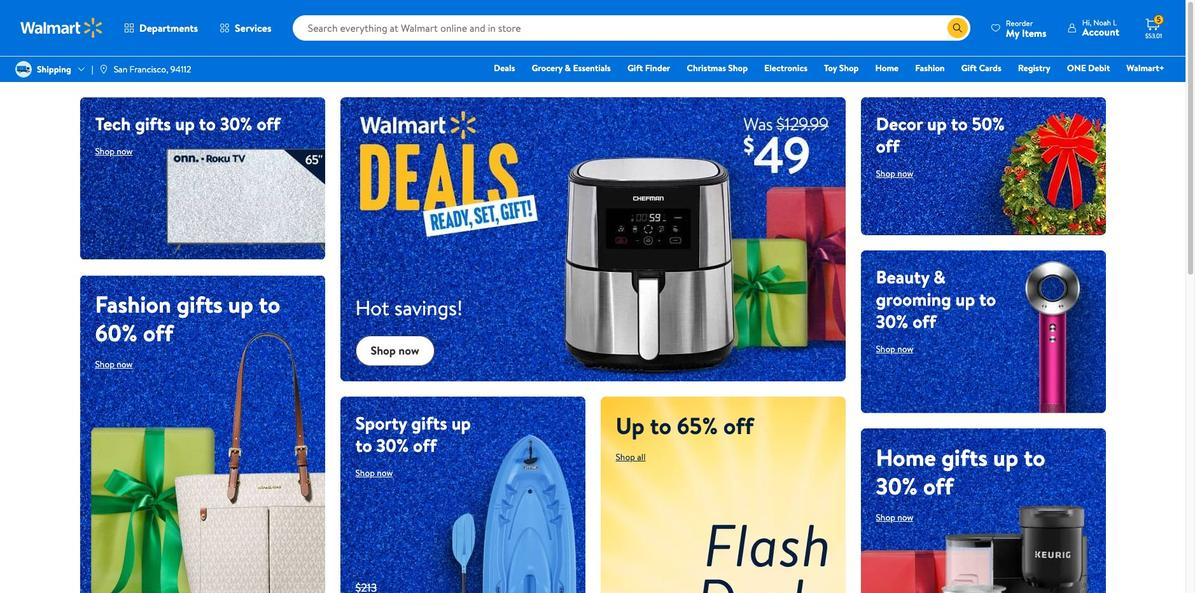 Task type: vqa. For each thing, say whether or not it's contained in the screenshot.
right in
no



Task type: describe. For each thing, give the bounding box(es) containing it.
off inside beauty & grooming up to 30% off
[[913, 309, 936, 334]]

shop now for decor up to 50% off
[[876, 167, 914, 180]]

registry
[[1018, 62, 1051, 74]]

& for essentials
[[565, 62, 571, 74]]

gifts for fashion
[[177, 289, 223, 321]]

gift for gift finder
[[627, 62, 643, 74]]

 image for shipping
[[15, 61, 32, 78]]

toy
[[824, 62, 837, 74]]

electronics link
[[759, 61, 813, 75]]

shop now for tech gifts up to 30% off
[[95, 145, 133, 158]]

home for home
[[875, 62, 899, 74]]

up inside decor up to 50% off
[[927, 111, 947, 136]]

shop for beauty & grooming up to 30% off
[[876, 343, 895, 356]]

to inside decor up to 50% off
[[951, 111, 968, 136]]

sporty
[[355, 411, 407, 436]]

home for home gifts up to 30% off
[[876, 442, 936, 474]]

shipping
[[37, 63, 71, 76]]

up to 65% off
[[616, 410, 754, 442]]

now for tech gifts up to 30% off
[[117, 145, 133, 158]]

shop for fashion gifts up to 60% off
[[95, 358, 115, 371]]

one debit link
[[1061, 61, 1116, 75]]

reorder my items
[[1006, 18, 1047, 40]]

decor up to 50% off
[[876, 111, 1005, 158]]

shop now link for beauty & grooming up to 30% off
[[876, 343, 914, 356]]

to inside fashion gifts up to 60% off
[[259, 289, 280, 321]]

shop now for sporty gifts up to 30% off
[[355, 467, 393, 480]]

gifts for tech
[[135, 111, 171, 136]]

sporty gifts up to 30% off
[[355, 411, 471, 458]]

gift cards link
[[956, 61, 1007, 75]]

up for sporty gifts up to 30% off
[[452, 411, 471, 436]]

to inside home gifts up to 30% off
[[1024, 442, 1045, 474]]

grocery
[[532, 62, 563, 74]]

shop for up to 65% off
[[616, 451, 635, 464]]

$53.01
[[1145, 31, 1162, 40]]

now for sporty gifts up to 30% off
[[377, 467, 393, 480]]

home link
[[870, 61, 905, 75]]

san francisco, 94112
[[114, 63, 191, 76]]

francisco,
[[130, 63, 168, 76]]

one
[[1067, 62, 1086, 74]]

off inside decor up to 50% off
[[876, 134, 900, 158]]

account
[[1082, 25, 1120, 39]]

30% inside beauty & grooming up to 30% off
[[876, 309, 909, 334]]

search icon image
[[953, 23, 963, 33]]

5
[[1157, 14, 1161, 25]]

walmart+
[[1127, 62, 1165, 74]]

60%
[[95, 318, 137, 349]]

up for fashion gifts up to 60% off
[[228, 289, 253, 321]]

fashion link
[[910, 61, 951, 75]]

shop now link for decor up to 50% off
[[876, 167, 914, 180]]

l
[[1113, 17, 1117, 28]]

94112
[[170, 63, 191, 76]]

toy shop link
[[819, 61, 865, 75]]

gifts for home
[[942, 442, 988, 474]]

reorder
[[1006, 18, 1033, 28]]

walmart image
[[20, 18, 103, 38]]

all
[[637, 451, 646, 464]]

services
[[235, 21, 272, 35]]

shop now link for home gifts up to 30% off
[[876, 511, 914, 524]]

off inside home gifts up to 30% off
[[923, 471, 954, 503]]

up
[[616, 410, 645, 442]]

& for grooming
[[934, 264, 946, 289]]

now for decor up to 50% off
[[898, 167, 914, 180]]

shop now link for fashion gifts up to 60% off
[[95, 358, 133, 371]]

off inside sporty gifts up to 30% off
[[413, 433, 437, 458]]

deals
[[494, 62, 515, 74]]

hi, noah l account
[[1082, 17, 1120, 39]]

christmas shop link
[[681, 61, 754, 75]]

tech
[[95, 111, 131, 136]]

Walmart Site-Wide search field
[[293, 15, 971, 41]]



Task type: locate. For each thing, give the bounding box(es) containing it.
up for tech gifts up to 30% off
[[175, 111, 195, 136]]

off inside fashion gifts up to 60% off
[[143, 318, 173, 349]]

to
[[199, 111, 216, 136], [951, 111, 968, 136], [980, 287, 996, 312], [259, 289, 280, 321], [650, 410, 672, 442], [355, 433, 372, 458], [1024, 442, 1045, 474]]

1 horizontal spatial fashion
[[915, 62, 945, 74]]

now for fashion gifts up to 60% off
[[117, 358, 133, 371]]

0 vertical spatial &
[[565, 62, 571, 74]]

gifts
[[135, 111, 171, 136], [177, 289, 223, 321], [411, 411, 447, 436], [942, 442, 988, 474]]

home gifts up to 30% off
[[876, 442, 1045, 503]]

beauty
[[876, 264, 929, 289]]

up for home gifts up to 30% off
[[993, 442, 1019, 474]]

2 gift from the left
[[961, 62, 977, 74]]

 image
[[15, 61, 32, 78], [98, 64, 109, 74]]

electronics
[[764, 62, 808, 74]]

shop now for home gifts up to 30% off
[[876, 511, 914, 524]]

christmas shop
[[687, 62, 748, 74]]

Search search field
[[293, 15, 971, 41]]

walmart+ link
[[1121, 61, 1170, 75]]

essentials
[[573, 62, 611, 74]]

0 horizontal spatial fashion
[[95, 289, 171, 321]]

fashion
[[915, 62, 945, 74], [95, 289, 171, 321]]

0 horizontal spatial &
[[565, 62, 571, 74]]

1 horizontal spatial gift
[[961, 62, 977, 74]]

now for home gifts up to 30% off
[[898, 511, 914, 524]]

0 vertical spatial home
[[875, 62, 899, 74]]

shop now for beauty & grooming up to 30% off
[[876, 343, 914, 356]]

shop now link
[[95, 145, 133, 158], [876, 167, 914, 180], [355, 336, 435, 366], [876, 343, 914, 356], [95, 358, 133, 371], [355, 467, 393, 480], [876, 511, 914, 524]]

up inside home gifts up to 30% off
[[993, 442, 1019, 474]]

fashion for fashion
[[915, 62, 945, 74]]

shop all
[[616, 451, 646, 464]]

gifts inside home gifts up to 30% off
[[942, 442, 988, 474]]

gift
[[627, 62, 643, 74], [961, 62, 977, 74]]

gifts inside sporty gifts up to 30% off
[[411, 411, 447, 436]]

5 $53.01
[[1145, 14, 1162, 40]]

san
[[114, 63, 127, 76]]

up inside fashion gifts up to 60% off
[[228, 289, 253, 321]]

shop for sporty gifts up to 30% off
[[355, 467, 375, 480]]

gifts for sporty
[[411, 411, 447, 436]]

tech gifts up to 30% off
[[95, 111, 280, 136]]

services button
[[209, 13, 282, 43]]

1 horizontal spatial &
[[934, 264, 946, 289]]

cards
[[979, 62, 1002, 74]]

30% inside home gifts up to 30% off
[[876, 471, 918, 503]]

beauty & grooming up to 30% off
[[876, 264, 996, 334]]

deals link
[[488, 61, 521, 75]]

65%
[[677, 410, 718, 442]]

debit
[[1088, 62, 1110, 74]]

fashion inside fashion gifts up to 60% off
[[95, 289, 171, 321]]

now for beauty & grooming up to 30% off
[[898, 343, 914, 356]]

home inside home gifts up to 30% off
[[876, 442, 936, 474]]

grooming
[[876, 287, 951, 312]]

gift left cards on the right of page
[[961, 62, 977, 74]]

& right grocery
[[565, 62, 571, 74]]

 image right the |
[[98, 64, 109, 74]]

 image for san francisco, 94112
[[98, 64, 109, 74]]

1 vertical spatial &
[[934, 264, 946, 289]]

gift left finder
[[627, 62, 643, 74]]

now
[[117, 145, 133, 158], [898, 167, 914, 180], [898, 343, 914, 356], [399, 343, 419, 359], [117, 358, 133, 371], [377, 467, 393, 480], [898, 511, 914, 524]]

departments
[[139, 21, 198, 35]]

up
[[175, 111, 195, 136], [927, 111, 947, 136], [956, 287, 975, 312], [228, 289, 253, 321], [452, 411, 471, 436], [993, 442, 1019, 474]]

christmas
[[687, 62, 726, 74]]

off
[[257, 111, 280, 136], [876, 134, 900, 158], [913, 309, 936, 334], [143, 318, 173, 349], [724, 410, 754, 442], [413, 433, 437, 458], [923, 471, 954, 503]]

&
[[565, 62, 571, 74], [934, 264, 946, 289]]

30% inside sporty gifts up to 30% off
[[376, 433, 409, 458]]

1 gift from the left
[[627, 62, 643, 74]]

gift finder
[[627, 62, 670, 74]]

30% for sporty gifts up to 30% off
[[376, 433, 409, 458]]

& inside beauty & grooming up to 30% off
[[934, 264, 946, 289]]

shop for home gifts up to 30% off
[[876, 511, 895, 524]]

noah
[[1094, 17, 1111, 28]]

50%
[[972, 111, 1005, 136]]

grocery & essentials link
[[526, 61, 617, 75]]

shop now link for tech gifts up to 30% off
[[95, 145, 133, 158]]

toy shop
[[824, 62, 859, 74]]

0 vertical spatial fashion
[[915, 62, 945, 74]]

shop for tech gifts up to 30% off
[[95, 145, 115, 158]]

& right the 'beauty'
[[934, 264, 946, 289]]

registry link
[[1012, 61, 1056, 75]]

fashion inside fashion link
[[915, 62, 945, 74]]

1 horizontal spatial  image
[[98, 64, 109, 74]]

items
[[1022, 26, 1047, 40]]

|
[[92, 63, 93, 76]]

gift for gift cards
[[961, 62, 977, 74]]

shop
[[728, 62, 748, 74], [839, 62, 859, 74], [95, 145, 115, 158], [876, 167, 895, 180], [876, 343, 895, 356], [371, 343, 396, 359], [95, 358, 115, 371], [616, 451, 635, 464], [355, 467, 375, 480], [876, 511, 895, 524]]

shop now for fashion gifts up to 60% off
[[95, 358, 133, 371]]

fashion gifts up to 60% off
[[95, 289, 280, 349]]

shop for decor up to 50% off
[[876, 167, 895, 180]]

1 vertical spatial fashion
[[95, 289, 171, 321]]

shop now
[[95, 145, 133, 158], [876, 167, 914, 180], [876, 343, 914, 356], [371, 343, 419, 359], [95, 358, 133, 371], [355, 467, 393, 480], [876, 511, 914, 524]]

grocery & essentials
[[532, 62, 611, 74]]

finder
[[645, 62, 670, 74]]

to inside beauty & grooming up to 30% off
[[980, 287, 996, 312]]

shop now link for sporty gifts up to 30% off
[[355, 467, 393, 480]]

my
[[1006, 26, 1020, 40]]

gift finder link
[[622, 61, 676, 75]]

1 vertical spatial home
[[876, 442, 936, 474]]

gift cards
[[961, 62, 1002, 74]]

shop all link
[[616, 451, 646, 464]]

 image left 'shipping' at the top left of the page
[[15, 61, 32, 78]]

up inside sporty gifts up to 30% off
[[452, 411, 471, 436]]

fashion for fashion gifts up to 60% off
[[95, 289, 171, 321]]

decor
[[876, 111, 923, 136]]

one debit
[[1067, 62, 1110, 74]]

to inside sporty gifts up to 30% off
[[355, 433, 372, 458]]

gifts inside fashion gifts up to 60% off
[[177, 289, 223, 321]]

up inside beauty & grooming up to 30% off
[[956, 287, 975, 312]]

30% for tech gifts up to 30% off
[[220, 111, 252, 136]]

hi,
[[1082, 17, 1092, 28]]

home
[[875, 62, 899, 74], [876, 442, 936, 474]]

0 horizontal spatial  image
[[15, 61, 32, 78]]

30%
[[220, 111, 252, 136], [876, 309, 909, 334], [376, 433, 409, 458], [876, 471, 918, 503]]

0 horizontal spatial gift
[[627, 62, 643, 74]]

departments button
[[113, 13, 209, 43]]

30% for home gifts up to 30% off
[[876, 471, 918, 503]]



